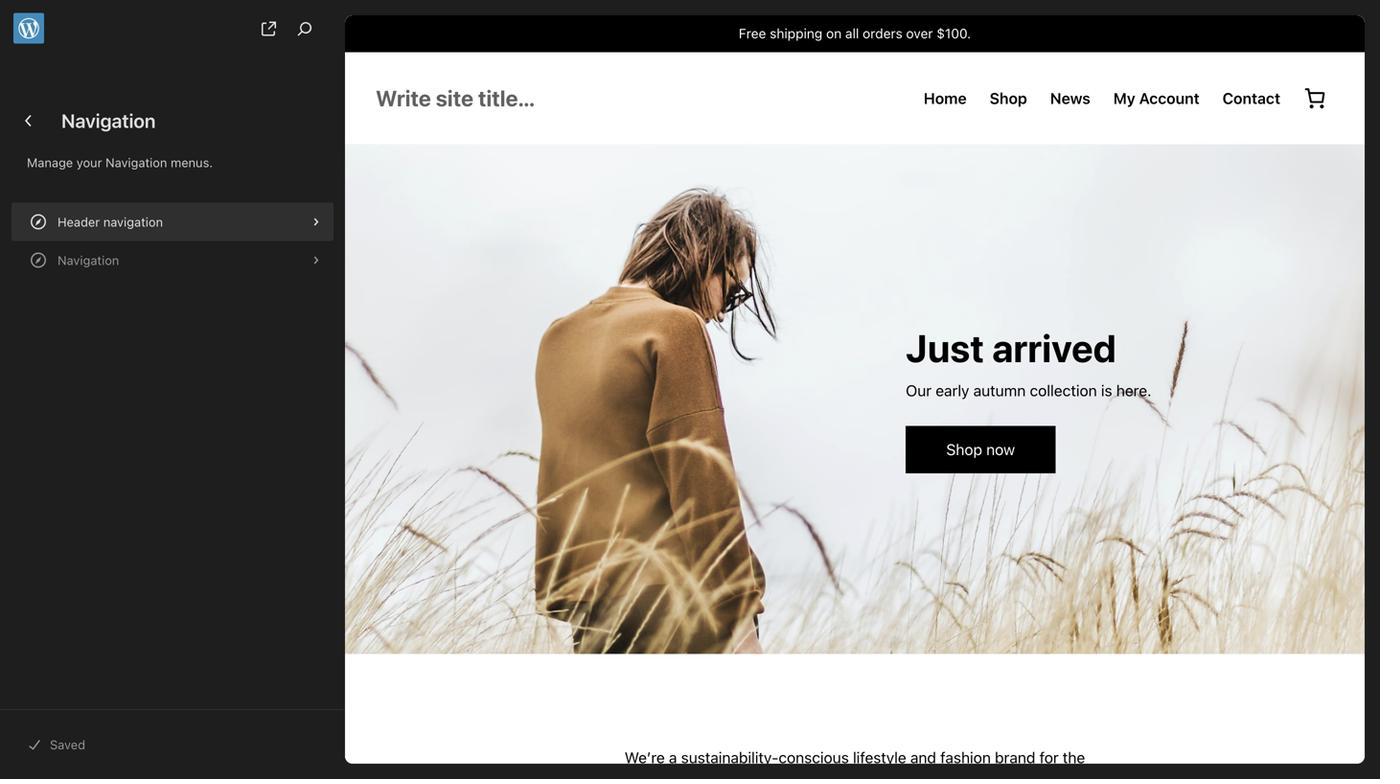 Task type: describe. For each thing, give the bounding box(es) containing it.
header navigation
[[58, 215, 163, 229]]

navigation
[[103, 215, 163, 229]]

header navigation list item
[[12, 203, 334, 241]]

menus.
[[171, 155, 213, 170]]

navigation button
[[12, 241, 334, 279]]

header navigation button
[[12, 203, 334, 241]]

open command palette image
[[293, 17, 316, 40]]

manage
[[27, 155, 73, 170]]

saved button
[[15, 726, 330, 764]]

site icon image
[[13, 13, 44, 44]]

view site (opens in a new tab) image
[[257, 17, 280, 40]]

saved
[[50, 738, 85, 752]]

header
[[58, 215, 100, 229]]



Task type: locate. For each thing, give the bounding box(es) containing it.
navigation
[[61, 109, 156, 132], [105, 155, 167, 170], [58, 253, 119, 267]]

back image
[[17, 109, 40, 132]]

2 vertical spatial navigation
[[58, 253, 119, 267]]

0 vertical spatial navigation
[[61, 109, 156, 132]]

navigation inside "button"
[[58, 253, 119, 267]]

navigation up 'manage your navigation menus.'
[[61, 109, 156, 132]]

1 vertical spatial navigation
[[105, 155, 167, 170]]

your
[[76, 155, 102, 170]]

navigation right your
[[105, 155, 167, 170]]

navigation down header
[[58, 253, 119, 267]]

list
[[12, 203, 334, 279]]

editor content region
[[345, 15, 1365, 764]]

manage your navigation menus.
[[27, 155, 213, 170]]

list containing header navigation
[[12, 203, 334, 279]]



Task type: vqa. For each thing, say whether or not it's contained in the screenshot.
bottommost Placeholder image
no



